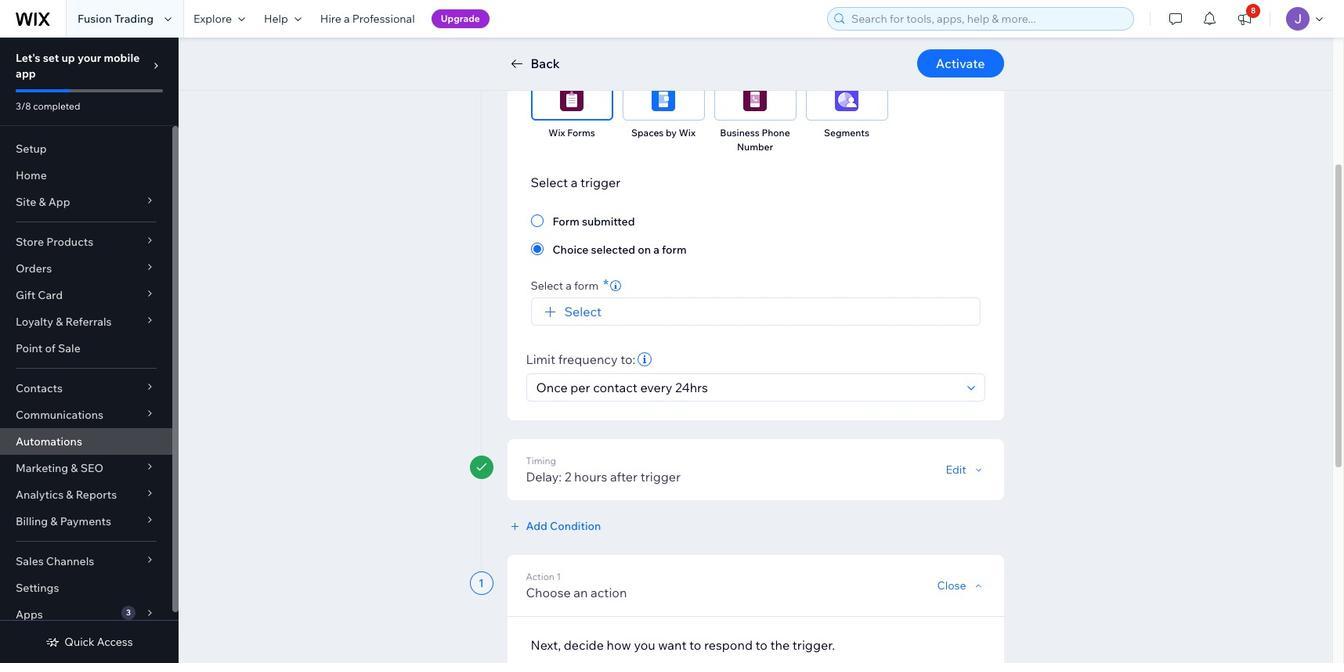 Task type: describe. For each thing, give the bounding box(es) containing it.
1 category image from the left
[[560, 88, 584, 111]]

action 1 choose an action
[[526, 571, 627, 601]]

phone
[[762, 127, 790, 139]]

billing & payments button
[[0, 508, 172, 535]]

choice selected on a form
[[553, 243, 687, 257]]

select button
[[541, 302, 602, 321]]

quick
[[65, 635, 95, 650]]

hours
[[574, 469, 608, 485]]

sales channels
[[16, 555, 94, 569]]

app
[[16, 67, 36, 81]]

store products
[[16, 235, 93, 249]]

hire a professional
[[320, 12, 415, 26]]

*
[[603, 276, 609, 294]]

seo
[[80, 461, 104, 476]]

sales channels button
[[0, 548, 172, 575]]

upgrade
[[441, 13, 480, 24]]

orders
[[16, 262, 52, 276]]

help button
[[255, 0, 311, 38]]

0 horizontal spatial 1
[[479, 577, 484, 591]]

0 horizontal spatial trigger
[[581, 175, 621, 190]]

how
[[607, 638, 631, 653]]

& for site
[[39, 195, 46, 209]]

timing
[[526, 455, 556, 467]]

a for trigger
[[571, 175, 578, 190]]

point of sale link
[[0, 335, 172, 362]]

fusion trading
[[78, 12, 154, 26]]

loyalty & referrals button
[[0, 309, 172, 335]]

& for marketing
[[71, 461, 78, 476]]

1 to from the left
[[690, 638, 702, 653]]

analytics & reports button
[[0, 482, 172, 508]]

select for select a form *
[[531, 279, 563, 293]]

form inside select a form *
[[574, 279, 599, 293]]

access
[[97, 635, 133, 650]]

form inside option group
[[662, 243, 687, 257]]

category image for business phone number
[[744, 88, 767, 111]]

spaces by wix
[[632, 127, 696, 139]]

forms
[[567, 127, 595, 139]]

business
[[720, 127, 760, 139]]

an
[[574, 585, 588, 601]]

help
[[264, 12, 288, 26]]

spaces
[[632, 127, 664, 139]]

segments
[[824, 127, 870, 139]]

hire a professional link
[[311, 0, 424, 38]]

8
[[1251, 5, 1256, 16]]

submitted
[[582, 215, 635, 229]]

select a trigger
[[531, 175, 621, 190]]

next,
[[531, 638, 561, 653]]

gift card
[[16, 288, 63, 302]]

professional
[[352, 12, 415, 26]]

setup
[[16, 142, 47, 156]]

analytics & reports
[[16, 488, 117, 502]]

referrals
[[65, 315, 112, 329]]

site & app button
[[0, 189, 172, 215]]

a for form
[[566, 279, 572, 293]]

mobile
[[104, 51, 140, 65]]

condition
[[550, 519, 601, 534]]

site
[[16, 195, 36, 209]]

activate
[[936, 56, 985, 71]]

close button
[[938, 579, 985, 593]]

price quotes
[[543, 47, 600, 59]]

2 category image from the left
[[652, 88, 675, 111]]

trading
[[114, 12, 154, 26]]

reports
[[76, 488, 117, 502]]

loyalty & referrals
[[16, 315, 112, 329]]

communications
[[16, 408, 103, 422]]

billing
[[16, 515, 48, 529]]

2
[[565, 469, 572, 485]]

trigger inside timing delay: 2 hours after trigger
[[641, 469, 681, 485]]

marketing & seo button
[[0, 455, 172, 482]]

card
[[38, 288, 63, 302]]

decide
[[564, 638, 604, 653]]

let's set up your mobile app
[[16, 51, 140, 81]]

activate button
[[917, 49, 1004, 78]]

to:
[[621, 352, 636, 367]]

on
[[638, 243, 651, 257]]

fusion
[[78, 12, 112, 26]]

after
[[610, 469, 638, 485]]

2 to from the left
[[756, 638, 768, 653]]

3/8 completed
[[16, 100, 80, 112]]

inbox
[[911, 47, 935, 59]]

you
[[634, 638, 656, 653]]



Task type: vqa. For each thing, say whether or not it's contained in the screenshot.
the right form
yes



Task type: locate. For each thing, give the bounding box(es) containing it.
category image
[[560, 88, 584, 111], [652, 88, 675, 111]]

action
[[591, 585, 627, 601]]

sales
[[16, 555, 44, 569]]

the
[[771, 638, 790, 653]]

1 vertical spatial trigger
[[641, 469, 681, 485]]

hire
[[320, 12, 342, 26]]

wix left forms
[[549, 127, 565, 139]]

& right site
[[39, 195, 46, 209]]

2 category image from the left
[[835, 88, 859, 111]]

select
[[531, 175, 568, 190], [531, 279, 563, 293], [565, 304, 602, 320]]

& right billing
[[50, 515, 58, 529]]

timing delay: 2 hours after trigger
[[526, 455, 681, 485]]

apps
[[16, 608, 43, 622]]

a right hire
[[344, 12, 350, 26]]

&
[[937, 47, 943, 59], [39, 195, 46, 209], [56, 315, 63, 329], [71, 461, 78, 476], [66, 488, 73, 502], [50, 515, 58, 529]]

1 vertical spatial form
[[574, 279, 599, 293]]

option group
[[531, 212, 981, 259]]

setup link
[[0, 136, 172, 162]]

payments
[[60, 515, 111, 529]]

app
[[48, 195, 70, 209]]

settings
[[16, 581, 59, 595]]

quick access button
[[46, 635, 133, 650]]

& inside dropdown button
[[56, 315, 63, 329]]

marketing
[[16, 461, 68, 476]]

form
[[662, 243, 687, 257], [574, 279, 599, 293]]

choice
[[553, 243, 589, 257]]

want
[[658, 638, 687, 653]]

store products button
[[0, 229, 172, 255]]

trigger
[[581, 175, 621, 190], [641, 469, 681, 485]]

1 horizontal spatial category image
[[652, 88, 675, 111]]

settings link
[[0, 575, 172, 602]]

sidebar element
[[0, 38, 179, 664]]

& left the seo
[[71, 461, 78, 476]]

business phone number
[[720, 127, 790, 153]]

trigger up form submitted at the left of the page
[[581, 175, 621, 190]]

home link
[[0, 162, 172, 189]]

select down select a form * at top left
[[565, 304, 602, 320]]

select up form
[[531, 175, 568, 190]]

wix right by
[[679, 127, 696, 139]]

Search for tools, apps, help & more... field
[[847, 8, 1129, 30]]

select inside button
[[565, 304, 602, 320]]

select for select
[[565, 304, 602, 320]]

your
[[78, 51, 101, 65]]

1 wix from the left
[[549, 127, 565, 139]]

a for professional
[[344, 12, 350, 26]]

0 horizontal spatial category image
[[744, 88, 767, 111]]

form submitted
[[553, 215, 635, 229]]

1 left action
[[479, 577, 484, 591]]

contacts button
[[0, 375, 172, 402]]

point
[[16, 342, 43, 356]]

communications button
[[0, 402, 172, 429]]

billing & payments
[[16, 515, 111, 529]]

select a form *
[[531, 276, 609, 294]]

1 horizontal spatial wix
[[679, 127, 696, 139]]

form left *
[[574, 279, 599, 293]]

explore
[[194, 12, 232, 26]]

category image for segments
[[835, 88, 859, 111]]

2 vertical spatial select
[[565, 304, 602, 320]]

& right loyalty
[[56, 315, 63, 329]]

wix forms
[[549, 127, 595, 139]]

gift
[[16, 288, 35, 302]]

1 horizontal spatial form
[[662, 243, 687, 257]]

select up 'select' button
[[531, 279, 563, 293]]

1 horizontal spatial category image
[[835, 88, 859, 111]]

contacts
[[16, 382, 63, 396]]

limit
[[526, 352, 556, 367]]

number
[[737, 141, 773, 153]]

None field
[[532, 375, 963, 401]]

set
[[43, 51, 59, 65]]

category image
[[744, 88, 767, 111], [835, 88, 859, 111]]

to left "the" at the bottom right of the page
[[756, 638, 768, 653]]

a up form
[[571, 175, 578, 190]]

next, decide how you want to respond to the trigger.
[[531, 638, 835, 653]]

automations
[[16, 435, 82, 449]]

sale
[[58, 342, 81, 356]]

category image up spaces by wix
[[652, 88, 675, 111]]

a
[[344, 12, 350, 26], [571, 175, 578, 190], [654, 243, 660, 257], [566, 279, 572, 293]]

3/8
[[16, 100, 31, 112]]

select inside select a form *
[[531, 279, 563, 293]]

category image up wix forms
[[560, 88, 584, 111]]

0 horizontal spatial wix
[[549, 127, 565, 139]]

option group containing form submitted
[[531, 212, 981, 259]]

quick access
[[65, 635, 133, 650]]

channels
[[46, 555, 94, 569]]

0 horizontal spatial to
[[690, 638, 702, 653]]

1 category image from the left
[[744, 88, 767, 111]]

1 inside the action 1 choose an action
[[557, 571, 561, 583]]

choose
[[526, 585, 571, 601]]

1 vertical spatial select
[[531, 279, 563, 293]]

& left reports
[[66, 488, 73, 502]]

completed
[[33, 100, 80, 112]]

orders button
[[0, 255, 172, 282]]

& for billing
[[50, 515, 58, 529]]

category image up business on the top right of the page
[[744, 88, 767, 111]]

1 horizontal spatial 1
[[557, 571, 561, 583]]

up
[[62, 51, 75, 65]]

1 right action
[[557, 571, 561, 583]]

selected
[[591, 243, 635, 257]]

delay:
[[526, 469, 562, 485]]

analytics
[[16, 488, 64, 502]]

& left chat
[[937, 47, 943, 59]]

a right the on
[[654, 243, 660, 257]]

& for loyalty
[[56, 315, 63, 329]]

& for inbox
[[937, 47, 943, 59]]

edit button
[[946, 463, 985, 477]]

a inside select a form *
[[566, 279, 572, 293]]

price
[[543, 47, 566, 59]]

automations link
[[0, 429, 172, 455]]

add
[[526, 519, 548, 534]]

site & app
[[16, 195, 70, 209]]

0 horizontal spatial category image
[[560, 88, 584, 111]]

by
[[666, 127, 677, 139]]

a up 'select' button
[[566, 279, 572, 293]]

0 vertical spatial select
[[531, 175, 568, 190]]

home
[[16, 168, 47, 183]]

0 vertical spatial form
[[662, 243, 687, 257]]

1 horizontal spatial trigger
[[641, 469, 681, 485]]

loyalty
[[16, 315, 53, 329]]

& for analytics
[[66, 488, 73, 502]]

0 horizontal spatial form
[[574, 279, 599, 293]]

products
[[46, 235, 93, 249]]

category image up segments
[[835, 88, 859, 111]]

edit
[[946, 463, 966, 477]]

chat
[[946, 47, 967, 59]]

respond
[[704, 638, 753, 653]]

trigger right "after"
[[641, 469, 681, 485]]

form right the on
[[662, 243, 687, 257]]

8 button
[[1228, 0, 1262, 38]]

0 vertical spatial trigger
[[581, 175, 621, 190]]

2 wix from the left
[[679, 127, 696, 139]]

1 horizontal spatial to
[[756, 638, 768, 653]]

point of sale
[[16, 342, 81, 356]]

3
[[126, 608, 131, 618]]

to right the want
[[690, 638, 702, 653]]

close
[[938, 579, 966, 593]]

select for select a trigger
[[531, 175, 568, 190]]

trigger.
[[793, 638, 835, 653]]



